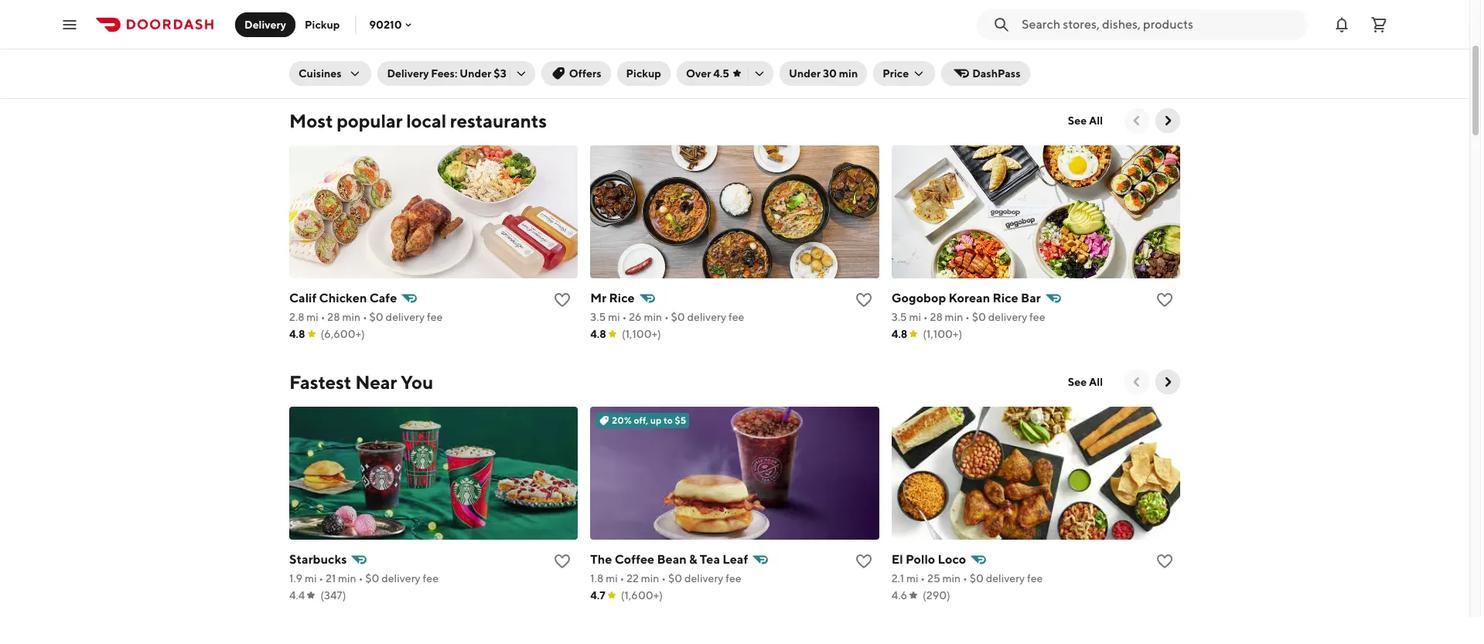 Task type: locate. For each thing, give the bounding box(es) containing it.
delivery down cafe
[[386, 311, 425, 323]]

4.8 down the mr
[[591, 328, 606, 340]]

1 horizontal spatial 4.8
[[591, 328, 606, 340]]

1 horizontal spatial pickup button
[[617, 61, 671, 86]]

1 horizontal spatial up
[[650, 415, 662, 426]]

1 all from the top
[[1089, 115, 1103, 127]]

2 all from the top
[[1089, 376, 1103, 388]]

see all link for fastest near you
[[1059, 370, 1113, 395]]

open menu image
[[60, 15, 79, 34]]

2.8
[[289, 311, 304, 323]]

to inside save up to $10 on orders $15+ with code 40deal, valid for 45 days upon signup
[[349, 6, 359, 19]]

4.7
[[591, 590, 606, 602]]

1 horizontal spatial 3.5
[[892, 311, 907, 323]]

delivery right 25
[[986, 573, 1025, 585]]

over 4.5 button
[[677, 61, 774, 86]]

0 vertical spatial previous button of carousel image
[[1130, 113, 1145, 128]]

chicken
[[319, 291, 367, 306]]

signup
[[466, 22, 499, 34]]

learn more up cuisines
[[317, 51, 375, 63]]

to left $10
[[349, 6, 359, 19]]

2 see from the top
[[1068, 376, 1087, 388]]

0 vertical spatial delivery
[[244, 18, 286, 31]]

to
[[349, 6, 359, 19], [664, 415, 673, 426]]

mi right 1.8
[[606, 573, 618, 585]]

learn up under 30 min
[[769, 54, 798, 67]]

4.5
[[714, 67, 730, 80]]

1 vertical spatial all
[[1089, 376, 1103, 388]]

delivery down bar
[[989, 311, 1028, 323]]

bean
[[657, 552, 687, 567]]

0 vertical spatial see all
[[1068, 115, 1103, 127]]

$​0 down korean
[[972, 311, 986, 323]]

min right 26 on the bottom of the page
[[644, 311, 662, 323]]

28 down gogobop
[[930, 311, 943, 323]]

0 horizontal spatial 3.5
[[591, 311, 606, 323]]

mi down gogobop
[[909, 311, 921, 323]]

0 horizontal spatial 4.8
[[289, 328, 305, 340]]

0 vertical spatial to
[[349, 6, 359, 19]]

1.9 mi • 21 min • $​0 delivery fee
[[289, 573, 439, 585]]

1 horizontal spatial to
[[664, 415, 673, 426]]

1 horizontal spatial delivery
[[387, 67, 429, 80]]

$​0 right 25
[[970, 573, 984, 585]]

0 horizontal spatial rice
[[609, 291, 635, 306]]

min for coffee
[[641, 573, 660, 585]]

1 horizontal spatial rice
[[993, 291, 1019, 306]]

3.5 down the mr
[[591, 311, 606, 323]]

(1,100+)
[[622, 328, 661, 340], [923, 328, 963, 340]]

0 horizontal spatial 28
[[328, 311, 340, 323]]

1 vertical spatial see all
[[1068, 376, 1103, 388]]

0 vertical spatial pickup button
[[296, 12, 349, 37]]

next button of carousel image
[[1173, 22, 1188, 37], [1160, 113, 1176, 128], [1160, 374, 1176, 390]]

click to add this store to your saved list image
[[553, 291, 572, 309], [855, 291, 873, 309], [1156, 291, 1174, 309], [553, 552, 572, 571], [1156, 552, 1174, 571]]

1 horizontal spatial pickup
[[626, 67, 661, 80]]

mi right 2.8
[[307, 311, 319, 323]]

mi for mr rice
[[608, 311, 620, 323]]

1 (1,100+) from the left
[[622, 328, 661, 340]]

(6,600+)
[[321, 328, 365, 340]]

delivery for the coffee bean & tea leaf
[[685, 573, 724, 585]]

delivery for delivery fees: under $3
[[387, 67, 429, 80]]

all for most popular local restaurants
[[1089, 115, 1103, 127]]

$​0 for calif chicken cafe
[[369, 311, 384, 323]]

45
[[398, 22, 411, 34]]

fee for the coffee bean & tea leaf
[[726, 573, 742, 585]]

22
[[627, 573, 639, 585]]

2 3.5 from the left
[[892, 311, 907, 323]]

fees:
[[431, 67, 458, 80]]

2 see all link from the top
[[1059, 370, 1113, 395]]

$​0 down cafe
[[369, 311, 384, 323]]

mi right 2.1
[[907, 573, 919, 585]]

over 4.5
[[686, 67, 730, 80]]

4.8 down gogobop
[[892, 328, 908, 340]]

$15+
[[430, 6, 453, 19]]

28
[[328, 311, 340, 323], [930, 311, 943, 323]]

1 vertical spatial next button of carousel image
[[1160, 113, 1176, 128]]

pickup button left over
[[617, 61, 671, 86]]

3.5
[[591, 311, 606, 323], [892, 311, 907, 323]]

delivery for starbucks
[[382, 573, 421, 585]]

2 (1,100+) from the left
[[923, 328, 963, 340]]

all
[[1089, 115, 1103, 127], [1089, 376, 1103, 388]]

next button of carousel image for fastest near you
[[1160, 374, 1176, 390]]

1 horizontal spatial 28
[[930, 311, 943, 323]]

near
[[355, 371, 397, 393]]

20% off, up to $5
[[612, 415, 686, 426]]

more up under 30 min
[[800, 54, 827, 67]]

rice up 26 on the bottom of the page
[[609, 291, 635, 306]]

4.6
[[892, 590, 907, 602]]

3 4.8 from the left
[[892, 328, 908, 340]]

1 vertical spatial delivery
[[387, 67, 429, 80]]

learn
[[317, 51, 346, 63], [769, 54, 798, 67]]

fastest near you
[[289, 371, 433, 393]]

min down gogobop korean rice bar
[[945, 311, 963, 323]]

$​0 down bean
[[668, 573, 682, 585]]

min right 25
[[943, 573, 961, 585]]

0 horizontal spatial pickup button
[[296, 12, 349, 37]]

see all for fastest near you
[[1068, 376, 1103, 388]]

$​0 right 26 on the bottom of the page
[[671, 311, 685, 323]]

1 vertical spatial see all link
[[1059, 370, 1113, 395]]

40deal,
[[308, 22, 354, 34]]

under
[[460, 67, 492, 80], [789, 67, 821, 80]]

1 see all from the top
[[1068, 115, 1103, 127]]

under left 30
[[789, 67, 821, 80]]

1 under from the left
[[460, 67, 492, 80]]

mi right the 1.9
[[305, 573, 317, 585]]

28 up (6,600+)
[[328, 311, 340, 323]]

up right the off,
[[650, 415, 662, 426]]

0 vertical spatial see
[[1068, 115, 1087, 127]]

0 vertical spatial up
[[334, 6, 347, 19]]

under left '$3' at the top left
[[460, 67, 492, 80]]

learn up cuisines
[[317, 51, 346, 63]]

2 4.8 from the left
[[591, 328, 606, 340]]

0 horizontal spatial learn
[[317, 51, 346, 63]]

1 horizontal spatial under
[[789, 67, 821, 80]]

2 28 from the left
[[930, 311, 943, 323]]

2 previous button of carousel image from the top
[[1130, 374, 1145, 390]]

2 see all from the top
[[1068, 376, 1103, 388]]

delivery right 26 on the bottom of the page
[[687, 311, 727, 323]]

3.5 for mr rice
[[591, 311, 606, 323]]

mi for gogobop korean rice bar
[[909, 311, 921, 323]]

to left the $5
[[664, 415, 673, 426]]

see all link for most popular local restaurants
[[1059, 108, 1113, 133]]

2 vertical spatial next button of carousel image
[[1160, 374, 1176, 390]]

mi
[[307, 311, 319, 323], [608, 311, 620, 323], [909, 311, 921, 323], [305, 573, 317, 585], [606, 573, 618, 585], [907, 573, 919, 585]]

$​0
[[369, 311, 384, 323], [671, 311, 685, 323], [972, 311, 986, 323], [365, 573, 379, 585], [668, 573, 682, 585], [970, 573, 984, 585]]

3.5 down gogobop
[[892, 311, 907, 323]]

0 horizontal spatial delivery
[[244, 18, 286, 31]]

min up (6,600+)
[[342, 311, 361, 323]]

notification bell image
[[1333, 15, 1352, 34]]

delivery for el pollo loco
[[986, 573, 1025, 585]]

coffee
[[615, 552, 655, 567]]

pickup button left valid
[[296, 12, 349, 37]]

see for fastest near you
[[1068, 376, 1087, 388]]

•
[[321, 311, 325, 323], [363, 311, 367, 323], [622, 311, 627, 323], [664, 311, 669, 323], [924, 311, 928, 323], [966, 311, 970, 323], [319, 573, 324, 585], [359, 573, 363, 585], [620, 573, 625, 585], [662, 573, 666, 585], [921, 573, 925, 585], [963, 573, 968, 585]]

1 vertical spatial pickup button
[[617, 61, 671, 86]]

3.5 mi • 26 min • $​0 delivery fee
[[591, 311, 745, 323]]

min right 22
[[641, 573, 660, 585]]

previous button of carousel image
[[1130, 113, 1145, 128], [1130, 374, 1145, 390]]

0 horizontal spatial under
[[460, 67, 492, 80]]

min right 30
[[839, 67, 858, 80]]

1 horizontal spatial (1,100+)
[[923, 328, 963, 340]]

learn more up under 30 min
[[769, 54, 827, 67]]

up inside save up to $10 on orders $15+ with code 40deal, valid for 45 days upon signup
[[334, 6, 347, 19]]

1 vertical spatial see
[[1068, 376, 1087, 388]]

0 vertical spatial see all link
[[1059, 108, 1113, 133]]

delivery left the save
[[244, 18, 286, 31]]

1 3.5 from the left
[[591, 311, 606, 323]]

1 vertical spatial to
[[664, 415, 673, 426]]

delivery down tea
[[685, 573, 724, 585]]

fee for calif chicken cafe
[[427, 311, 443, 323]]

delivery right the 21
[[382, 573, 421, 585]]

min
[[839, 67, 858, 80], [342, 311, 361, 323], [644, 311, 662, 323], [945, 311, 963, 323], [338, 573, 356, 585], [641, 573, 660, 585], [943, 573, 961, 585]]

local
[[406, 110, 446, 132]]

rice
[[609, 291, 635, 306], [993, 291, 1019, 306]]

28 for chicken
[[328, 311, 340, 323]]

3.5 for gogobop korean rice bar
[[892, 311, 907, 323]]

more
[[348, 51, 375, 63], [800, 54, 827, 67]]

dashpass
[[973, 67, 1021, 80]]

all for fastest near you
[[1089, 376, 1103, 388]]

gogobop
[[892, 291, 946, 306]]

0 horizontal spatial up
[[334, 6, 347, 19]]

delivery left fees: on the left top of page
[[387, 67, 429, 80]]

1 28 from the left
[[328, 311, 340, 323]]

1 vertical spatial previous button of carousel image
[[1130, 374, 1145, 390]]

(1,100+) down 26 on the bottom of the page
[[622, 328, 661, 340]]

delivery inside button
[[244, 18, 286, 31]]

1 previous button of carousel image from the top
[[1130, 113, 1145, 128]]

$​0 right the 21
[[365, 573, 379, 585]]

4.8 down 2.8
[[289, 328, 305, 340]]

mr
[[591, 291, 607, 306]]

4.8
[[289, 328, 305, 340], [591, 328, 606, 340], [892, 328, 908, 340]]

1 4.8 from the left
[[289, 328, 305, 340]]

click to add this store to your saved list image
[[855, 552, 873, 571]]

0 vertical spatial next button of carousel image
[[1173, 22, 1188, 37]]

save up to $10 on orders $15+ with code 40deal, valid for 45 days upon signup
[[308, 6, 503, 34]]

rice left bar
[[993, 291, 1019, 306]]

2 horizontal spatial 4.8
[[892, 328, 908, 340]]

delivery
[[386, 311, 425, 323], [687, 311, 727, 323], [989, 311, 1028, 323], [382, 573, 421, 585], [685, 573, 724, 585], [986, 573, 1025, 585]]

pollo
[[906, 552, 936, 567]]

pickup
[[305, 18, 340, 31], [626, 67, 661, 80]]

most
[[289, 110, 333, 132]]

see all link
[[1059, 108, 1113, 133], [1059, 370, 1113, 395]]

see all
[[1068, 115, 1103, 127], [1068, 376, 1103, 388]]

up up 40deal,
[[334, 6, 347, 19]]

1 horizontal spatial learn more
[[769, 54, 827, 67]]

learn more button
[[741, 0, 1181, 90], [308, 45, 384, 70], [760, 48, 836, 73]]

delivery
[[244, 18, 286, 31], [387, 67, 429, 80]]

mi down mr rice
[[608, 311, 620, 323]]

mi for el pollo loco
[[907, 573, 919, 585]]

mi for the coffee bean & tea leaf
[[606, 573, 618, 585]]

delivery fees: under $3
[[387, 67, 507, 80]]

(1,100+) down 3.5 mi • 28 min • $​0 delivery fee
[[923, 328, 963, 340]]

price
[[883, 67, 909, 80]]

0 vertical spatial all
[[1089, 115, 1103, 127]]

under 30 min button
[[780, 61, 867, 86]]

2 under from the left
[[789, 67, 821, 80]]

0 horizontal spatial pickup
[[305, 18, 340, 31]]

pickup button
[[296, 12, 349, 37], [617, 61, 671, 86]]

0 horizontal spatial (1,100+)
[[622, 328, 661, 340]]

more down valid
[[348, 51, 375, 63]]

learn more
[[317, 51, 375, 63], [769, 54, 827, 67]]

up
[[334, 6, 347, 19], [650, 415, 662, 426]]

fee
[[427, 311, 443, 323], [729, 311, 745, 323], [1030, 311, 1046, 323], [423, 573, 439, 585], [726, 573, 742, 585], [1027, 573, 1043, 585]]

1 see from the top
[[1068, 115, 1087, 127]]

orders
[[396, 6, 427, 19]]

(290)
[[923, 590, 951, 602]]

1 see all link from the top
[[1059, 108, 1113, 133]]

0 vertical spatial pickup
[[305, 18, 340, 31]]

pickup left valid
[[305, 18, 340, 31]]

0 horizontal spatial to
[[349, 6, 359, 19]]

pickup left over
[[626, 67, 661, 80]]

next button of carousel image for most popular local restaurants
[[1160, 113, 1176, 128]]

$​0 for el pollo loco
[[970, 573, 984, 585]]



Task type: describe. For each thing, give the bounding box(es) containing it.
25
[[928, 573, 941, 585]]

min right the 21
[[338, 573, 356, 585]]

delivery for delivery
[[244, 18, 286, 31]]

(1,600+)
[[621, 590, 663, 602]]

click to add this store to your saved list image for cafe
[[553, 291, 572, 309]]

save
[[308, 6, 332, 19]]

0 horizontal spatial more
[[348, 51, 375, 63]]

the
[[591, 552, 612, 567]]

mi for starbucks
[[305, 573, 317, 585]]

4.8 for calif chicken cafe
[[289, 328, 305, 340]]

delivery for gogobop korean rice bar
[[989, 311, 1028, 323]]

delivery for mr rice
[[687, 311, 727, 323]]

2.1
[[892, 573, 905, 585]]

min for rice
[[644, 311, 662, 323]]

1 horizontal spatial learn
[[769, 54, 798, 67]]

restaurants
[[450, 110, 547, 132]]

upon
[[438, 22, 464, 34]]

4.8 for mr rice
[[591, 328, 606, 340]]

$​0 for the coffee bean & tea leaf
[[668, 573, 682, 585]]

code
[[478, 6, 503, 19]]

see all for most popular local restaurants
[[1068, 115, 1103, 127]]

leaf
[[723, 552, 748, 567]]

mi for calif chicken cafe
[[307, 311, 319, 323]]

21
[[326, 573, 336, 585]]

cuisines
[[299, 67, 342, 80]]

$10
[[361, 6, 379, 19]]

tea
[[700, 552, 720, 567]]

offers button
[[541, 61, 611, 86]]

you
[[401, 371, 433, 393]]

offers
[[569, 67, 602, 80]]

with
[[455, 6, 476, 19]]

0 items, open order cart image
[[1370, 15, 1389, 34]]

1 rice from the left
[[609, 291, 635, 306]]

valid
[[356, 22, 380, 34]]

4.4
[[289, 590, 305, 602]]

most popular local restaurants
[[289, 110, 547, 132]]

most popular local restaurants link
[[289, 108, 547, 133]]

90210
[[369, 18, 402, 31]]

previous button of carousel image for fastest near you
[[1130, 374, 1145, 390]]

starbucks
[[289, 552, 347, 567]]

30
[[823, 67, 837, 80]]

Store search: begin typing to search for stores available on DoorDash text field
[[1022, 16, 1299, 33]]

mr rice
[[591, 291, 635, 306]]

loco
[[938, 552, 966, 567]]

days
[[414, 22, 436, 34]]

fee for gogobop korean rice bar
[[1030, 311, 1046, 323]]

&
[[689, 552, 698, 567]]

26
[[629, 311, 642, 323]]

fee for el pollo loco
[[1027, 573, 1043, 585]]

2.1 mi • 25 min • $​0 delivery fee
[[892, 573, 1043, 585]]

dashpass button
[[942, 61, 1030, 86]]

1 vertical spatial up
[[650, 415, 662, 426]]

fastest near you link
[[289, 370, 433, 395]]

1.9
[[289, 573, 303, 585]]

the coffee bean & tea leaf
[[591, 552, 748, 567]]

calif
[[289, 291, 317, 306]]

min for korean
[[945, 311, 963, 323]]

fee for starbucks
[[423, 573, 439, 585]]

2 rice from the left
[[993, 291, 1019, 306]]

$​0 for mr rice
[[671, 311, 685, 323]]

3.5 mi • 28 min • $​0 delivery fee
[[892, 311, 1046, 323]]

cafe
[[370, 291, 397, 306]]

fee for mr rice
[[729, 311, 745, 323]]

1 horizontal spatial more
[[800, 54, 827, 67]]

gogobop korean rice bar
[[892, 291, 1041, 306]]

0 horizontal spatial learn more
[[317, 51, 375, 63]]

delivery for calif chicken cafe
[[386, 311, 425, 323]]

fastest
[[289, 371, 352, 393]]

1 vertical spatial pickup
[[626, 67, 661, 80]]

(347)
[[321, 590, 346, 602]]

delivery button
[[235, 12, 296, 37]]

min for chicken
[[342, 311, 361, 323]]

under 30 min
[[789, 67, 858, 80]]

$3
[[494, 67, 507, 80]]

min inside button
[[839, 67, 858, 80]]

2.8 mi • 28 min • $​0 delivery fee
[[289, 311, 443, 323]]

$​0 for gogobop korean rice bar
[[972, 311, 986, 323]]

90210 button
[[369, 18, 414, 31]]

for
[[382, 22, 396, 34]]

off,
[[634, 415, 648, 426]]

korean
[[949, 291, 990, 306]]

4.8 for gogobop korean rice bar
[[892, 328, 908, 340]]

$​0 for starbucks
[[365, 573, 379, 585]]

calif chicken cafe
[[289, 291, 397, 306]]

20%
[[612, 415, 632, 426]]

price button
[[874, 61, 935, 86]]

cuisines button
[[289, 61, 372, 86]]

$5
[[675, 415, 686, 426]]

previous button of carousel image for most popular local restaurants
[[1130, 113, 1145, 128]]

1.8
[[591, 573, 604, 585]]

under inside button
[[789, 67, 821, 80]]

popular
[[337, 110, 403, 132]]

28 for korean
[[930, 311, 943, 323]]

see for most popular local restaurants
[[1068, 115, 1087, 127]]

click to add this store to your saved list image for rice
[[1156, 291, 1174, 309]]

min for pollo
[[943, 573, 961, 585]]

(1,100+) for rice
[[622, 328, 661, 340]]

el
[[892, 552, 903, 567]]

el pollo loco
[[892, 552, 966, 567]]

bar
[[1021, 291, 1041, 306]]

on
[[382, 6, 394, 19]]

(1,100+) for korean
[[923, 328, 963, 340]]

1.8 mi • 22 min • $​0 delivery fee
[[591, 573, 742, 585]]

click to add this store to your saved list image for loco
[[1156, 552, 1174, 571]]

over
[[686, 67, 711, 80]]



Task type: vqa. For each thing, say whether or not it's contained in the screenshot.


